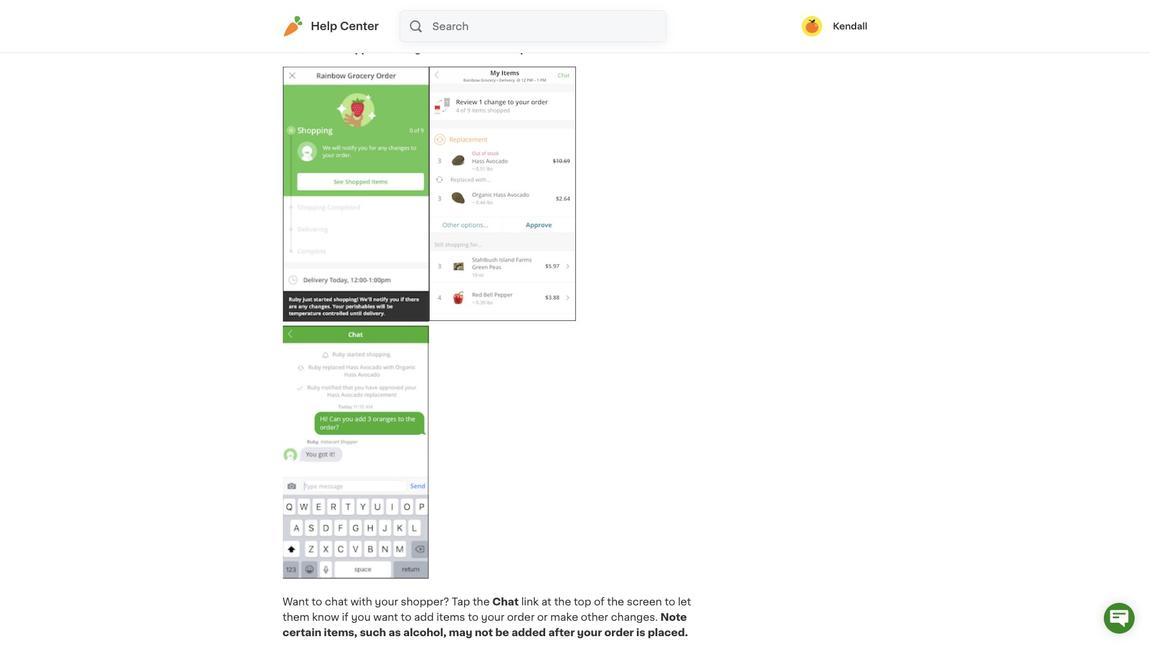 Task type: describe. For each thing, give the bounding box(es) containing it.
items inside the 'link at the top of the screen to let them know if you want to add items to your order or make other changes.'
[[436, 612, 465, 623]]

note certain items, such as alcohol, may not be added after your order is placed.
[[283, 612, 688, 638]]

center
[[340, 21, 379, 31]]

other
[[483, 43, 512, 54]]

you can approve changes or choose other options for each item.
[[308, 43, 618, 54]]

refunds.
[[404, 28, 446, 38]]

after
[[548, 628, 575, 638]]

at
[[541, 597, 552, 607]]

want
[[373, 612, 398, 623]]

each
[[570, 43, 592, 54]]

to inside to view items already found and changes like replacements and refunds.
[[437, 13, 447, 23]]

already
[[507, 13, 545, 23]]

to up not on the bottom of page
[[468, 612, 479, 623]]

is
[[636, 628, 645, 638]]

link at the top of the screen to let them know if you want to add items to your order or make other changes.
[[283, 597, 691, 623]]

changes inside to view items already found and changes like replacements and refunds.
[[603, 13, 647, 23]]

chat
[[325, 597, 348, 607]]

link
[[521, 597, 539, 607]]

kendall link
[[802, 16, 868, 37]]

help center
[[311, 21, 379, 31]]

item.
[[595, 43, 618, 54]]

0 horizontal spatial tap
[[308, 13, 326, 23]]

placed.
[[648, 628, 688, 638]]

items inside to view items already found and changes like replacements and refunds.
[[476, 13, 504, 23]]

0 vertical spatial or
[[434, 43, 444, 54]]

items,
[[324, 628, 357, 638]]

to up the know
[[312, 597, 322, 607]]

shopper?
[[401, 597, 449, 607]]

of
[[594, 597, 605, 607]]

other
[[581, 612, 608, 623]]

can
[[328, 43, 345, 54]]

changes.
[[611, 612, 658, 623]]

user avatar image
[[802, 16, 823, 37]]

them
[[283, 612, 309, 623]]

to left let
[[665, 597, 675, 607]]

with
[[350, 597, 372, 607]]

kendall
[[833, 22, 868, 31]]

your inside note certain items, such as alcohol, may not be added after your order is placed.
[[577, 628, 602, 638]]

instacart image
[[283, 16, 303, 37]]

let
[[678, 597, 691, 607]]

help center link
[[283, 16, 379, 37]]

choose
[[447, 43, 481, 54]]

add
[[414, 612, 434, 623]]

as
[[389, 628, 401, 638]]



Task type: vqa. For each thing, say whether or not it's contained in the screenshot.
yams
no



Task type: locate. For each thing, give the bounding box(es) containing it.
1 vertical spatial and
[[382, 28, 401, 38]]

and down 'shopped'
[[382, 28, 401, 38]]

0 horizontal spatial or
[[434, 43, 444, 54]]

2 horizontal spatial the
[[607, 597, 624, 607]]

0 horizontal spatial items
[[436, 612, 465, 623]]

approve
[[348, 43, 389, 54]]

you
[[351, 612, 371, 623]]

1 vertical spatial order
[[604, 628, 634, 638]]

your down "other"
[[577, 628, 602, 638]]

0 vertical spatial order
[[507, 612, 535, 623]]

Search search field
[[431, 11, 665, 42]]

screen
[[627, 597, 662, 607]]

1 horizontal spatial order
[[604, 628, 634, 638]]

the up 'make'
[[554, 597, 571, 607]]

replacements
[[308, 28, 379, 38]]

see
[[329, 13, 350, 23]]

2 the from the left
[[554, 597, 571, 607]]

to view items already found and changes like replacements and refunds.
[[308, 13, 667, 38]]

the up note certain items, such as alcohol, may not be added after your order is placed.
[[473, 597, 490, 607]]

1 horizontal spatial changes
[[603, 13, 647, 23]]

options
[[514, 43, 552, 54]]

may
[[449, 628, 472, 638]]

1 horizontal spatial or
[[537, 612, 548, 623]]

items
[[476, 13, 504, 23], [436, 612, 465, 623]]

0 vertical spatial items
[[476, 13, 504, 23]]

1 horizontal spatial tap
[[452, 597, 470, 607]]

view
[[450, 13, 473, 23]]

make
[[550, 612, 578, 623]]

or
[[434, 43, 444, 54], [537, 612, 548, 623]]

2 vertical spatial your
[[577, 628, 602, 638]]

2 horizontal spatial your
[[577, 628, 602, 638]]

1 horizontal spatial the
[[554, 597, 571, 607]]

or inside the 'link at the top of the screen to let them know if you want to add items to your order or make other changes.'
[[537, 612, 548, 623]]

0 horizontal spatial changes
[[392, 43, 432, 54]]

items right view
[[476, 13, 504, 23]]

and
[[581, 13, 600, 23], [382, 28, 401, 38]]

note
[[660, 612, 687, 623]]

alcohol,
[[403, 628, 446, 638]]

the right of
[[607, 597, 624, 607]]

1 vertical spatial items
[[436, 612, 465, 623]]

such
[[360, 628, 386, 638]]

0 horizontal spatial the
[[473, 597, 490, 607]]

or down at
[[537, 612, 548, 623]]

items
[[403, 13, 434, 23]]

your up not on the bottom of page
[[481, 612, 504, 623]]

1 vertical spatial changes
[[392, 43, 432, 54]]

shopped
[[352, 13, 401, 23]]

the
[[473, 597, 490, 607], [554, 597, 571, 607], [607, 597, 624, 607]]

if
[[342, 612, 349, 623]]

tap
[[308, 13, 326, 23], [452, 597, 470, 607]]

or down refunds.
[[434, 43, 444, 54]]

1 horizontal spatial items
[[476, 13, 504, 23]]

want to chat with your shopper? tap the chat
[[283, 597, 519, 607]]

items up may
[[436, 612, 465, 623]]

1 vertical spatial tap
[[452, 597, 470, 607]]

for
[[554, 43, 567, 54]]

1 vertical spatial or
[[537, 612, 548, 623]]

your
[[375, 597, 398, 607], [481, 612, 504, 623], [577, 628, 602, 638]]

want
[[283, 597, 309, 607]]

0 horizontal spatial order
[[507, 612, 535, 623]]

0 vertical spatial tap
[[308, 13, 326, 23]]

tap see shopped items
[[308, 13, 434, 23]]

1 the from the left
[[473, 597, 490, 607]]

like
[[649, 13, 667, 23]]

order inside the 'link at the top of the screen to let them know if you want to add items to your order or make other changes.'
[[507, 612, 535, 623]]

tap left see
[[308, 13, 326, 23]]

help
[[311, 21, 337, 31]]

certain
[[283, 628, 321, 638]]

order down 'changes.'
[[604, 628, 634, 638]]

to
[[437, 13, 447, 23], [312, 597, 322, 607], [665, 597, 675, 607], [401, 612, 411, 623], [468, 612, 479, 623]]

0 horizontal spatial and
[[382, 28, 401, 38]]

1 vertical spatial your
[[481, 612, 504, 623]]

changes down refunds.
[[392, 43, 432, 54]]

your inside the 'link at the top of the screen to let them know if you want to add items to your order or make other changes.'
[[481, 612, 504, 623]]

order
[[507, 612, 535, 623], [604, 628, 634, 638]]

order up added
[[507, 612, 535, 623]]

to down the want to chat with your shopper? tap the chat
[[401, 612, 411, 623]]

found
[[548, 13, 578, 23]]

1 horizontal spatial and
[[581, 13, 600, 23]]

added
[[512, 628, 546, 638]]

changes left like
[[603, 13, 647, 23]]

be
[[495, 628, 509, 638]]

and right found
[[581, 13, 600, 23]]

you
[[308, 43, 326, 54]]

3 the from the left
[[607, 597, 624, 607]]

order inside note certain items, such as alcohol, may not be added after your order is placed.
[[604, 628, 634, 638]]

0 vertical spatial changes
[[603, 13, 647, 23]]

to left view
[[437, 13, 447, 23]]

1 horizontal spatial your
[[481, 612, 504, 623]]

0 horizontal spatial your
[[375, 597, 398, 607]]

know
[[312, 612, 339, 623]]

top
[[574, 597, 591, 607]]

chat
[[492, 597, 519, 607]]

your up want
[[375, 597, 398, 607]]

0 vertical spatial your
[[375, 597, 398, 607]]

0 vertical spatial and
[[581, 13, 600, 23]]

changes
[[603, 13, 647, 23], [392, 43, 432, 54]]

tap up may
[[452, 597, 470, 607]]

not
[[475, 628, 493, 638]]



